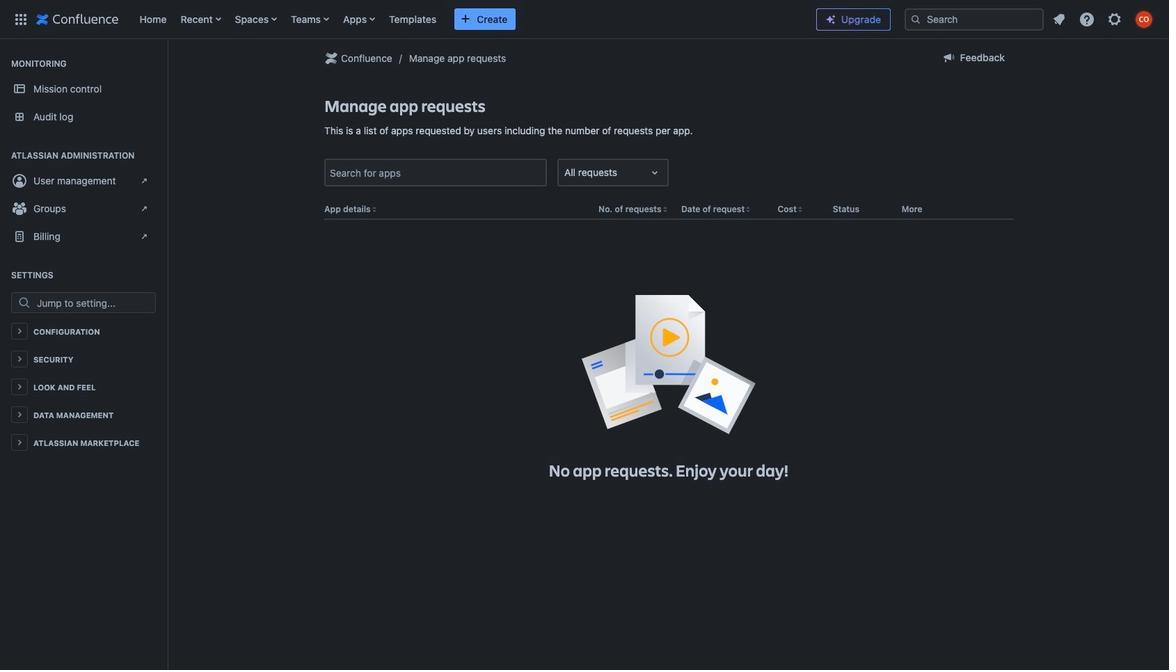Task type: describe. For each thing, give the bounding box(es) containing it.
help icon image
[[1079, 11, 1096, 27]]

global element
[[8, 0, 805, 39]]

collapse sidebar image
[[152, 46, 182, 74]]

notification icon image
[[1051, 11, 1068, 27]]

settings icon image
[[1107, 11, 1124, 27]]

open image
[[647, 165, 663, 181]]

premium image
[[826, 14, 837, 25]]

appswitcher icon image
[[13, 11, 29, 27]]

search image
[[911, 14, 922, 25]]



Task type: vqa. For each thing, say whether or not it's contained in the screenshot.
list
yes



Task type: locate. For each thing, give the bounding box(es) containing it.
Search for requested apps field
[[326, 160, 546, 185]]

Search field
[[905, 8, 1044, 30]]

confluence image
[[36, 11, 119, 27], [36, 11, 119, 27]]

None search field
[[905, 8, 1044, 30]]

Settings Search field
[[33, 293, 155, 313]]

list
[[133, 0, 805, 39], [1047, 7, 1161, 32]]

banner
[[0, 0, 1170, 42]]

None text field
[[565, 166, 567, 180]]

list for appswitcher icon
[[133, 0, 805, 39]]

context icon image
[[323, 50, 340, 67], [323, 50, 340, 67]]

0 horizontal spatial list
[[133, 0, 805, 39]]

list for premium icon
[[1047, 7, 1161, 32]]

1 horizontal spatial list
[[1047, 7, 1161, 32]]



